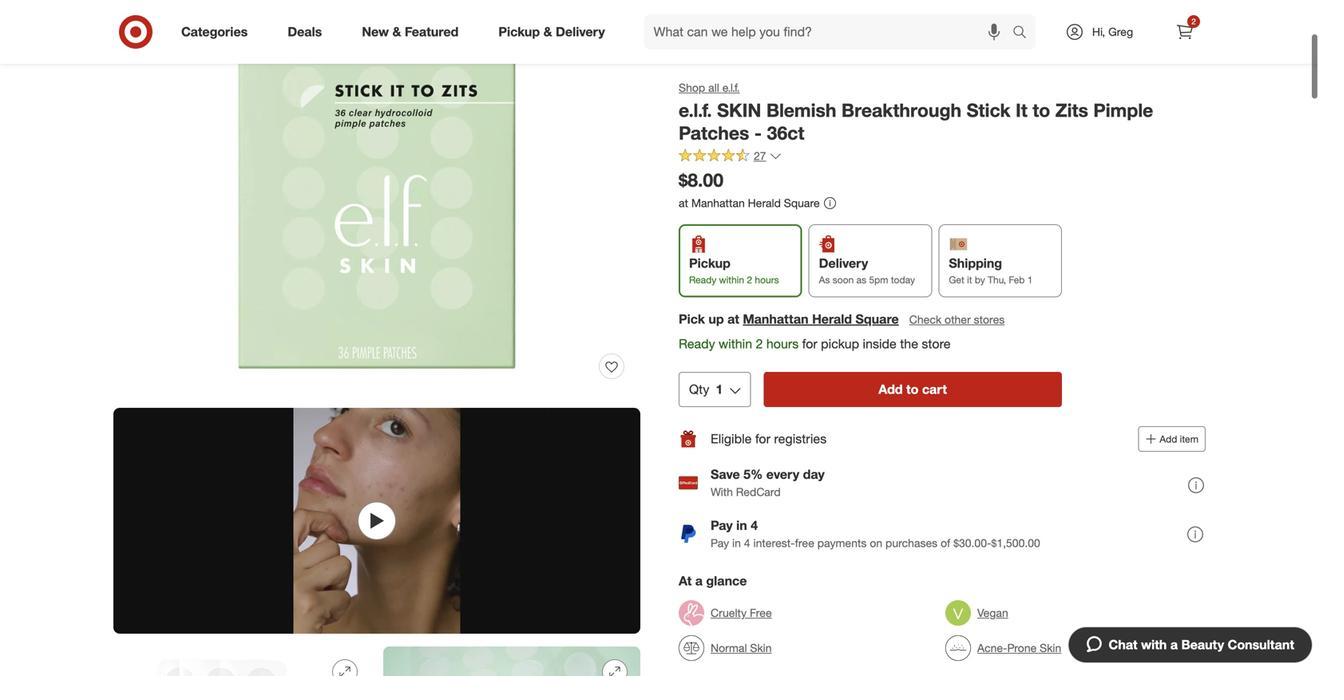 Task type: describe. For each thing, give the bounding box(es) containing it.
add item
[[1160, 433, 1199, 445]]

add for add item
[[1160, 433, 1178, 445]]

ready inside pickup ready within 2 hours
[[689, 274, 717, 286]]

today
[[891, 274, 915, 286]]

& for new
[[393, 24, 401, 40]]

1 inside shipping get it by thu, feb 1
[[1028, 274, 1033, 286]]

pick
[[679, 311, 705, 327]]

free
[[795, 537, 815, 551]]

featured
[[405, 24, 459, 40]]

greg
[[1109, 25, 1134, 39]]

at
[[679, 574, 692, 589]]

soon
[[833, 274, 854, 286]]

pickup for ready
[[689, 256, 731, 271]]

e.l.f. skin blemish breakthrough stick it to zits pimple patches - 36ct, 2 of 8, play video image
[[113, 408, 641, 634]]

1 horizontal spatial herald
[[812, 311, 852, 327]]

normal
[[711, 642, 747, 656]]

1 vertical spatial for
[[756, 432, 771, 447]]

patches
[[679, 122, 750, 144]]

0 vertical spatial e.l.f.
[[723, 81, 740, 95]]

normal skin button
[[679, 631, 772, 666]]

breakthrough
[[842, 99, 962, 121]]

1 horizontal spatial at
[[728, 311, 740, 327]]

ready within 2 hours for pickup inside the store
[[679, 336, 951, 352]]

check other stores button
[[909, 311, 1006, 329]]

interest-
[[754, 537, 795, 551]]

stick
[[967, 99, 1011, 121]]

all
[[709, 81, 720, 95]]

pickup
[[821, 336, 860, 352]]

0 horizontal spatial a
[[696, 574, 703, 589]]

36ct
[[767, 122, 805, 144]]

save 5% every day with redcard
[[711, 467, 825, 499]]

it
[[1016, 99, 1028, 121]]

qty
[[689, 382, 710, 398]]

at a glance
[[679, 574, 747, 589]]

cart
[[922, 382, 947, 398]]

acne-
[[978, 642, 1008, 656]]

new & featured
[[362, 24, 459, 40]]

categories link
[[168, 14, 268, 50]]

with
[[711, 485, 733, 499]]

stores
[[974, 313, 1005, 327]]

shop
[[679, 81, 705, 95]]

cruelty free
[[711, 606, 772, 620]]

blemish
[[767, 99, 837, 121]]

27 link
[[679, 148, 782, 167]]

What can we help you find? suggestions appear below search field
[[644, 14, 1017, 50]]

skin inside button
[[1040, 642, 1062, 656]]

manhattan herald square button
[[743, 310, 899, 328]]

cruelty
[[711, 606, 747, 620]]

search button
[[1006, 14, 1044, 53]]

1 vertical spatial ready
[[679, 336, 715, 352]]

hours inside pickup ready within 2 hours
[[755, 274, 779, 286]]

shipping
[[949, 256, 1003, 271]]

add to cart button
[[764, 372, 1062, 408]]

check
[[910, 313, 942, 327]]

every
[[767, 467, 800, 483]]

0 vertical spatial herald
[[748, 196, 781, 210]]

5%
[[744, 467, 763, 483]]

normal skin
[[711, 642, 772, 656]]

1 vertical spatial square
[[856, 311, 899, 327]]

registries
[[774, 432, 827, 447]]

delivery as soon as 5pm today
[[819, 256, 915, 286]]

pimple
[[1094, 99, 1154, 121]]

up
[[709, 311, 724, 327]]

0 horizontal spatial square
[[784, 196, 820, 210]]

1 vertical spatial 1
[[716, 382, 723, 398]]

pickup ready within 2 hours
[[689, 256, 779, 286]]

deals
[[288, 24, 322, 40]]

feb
[[1009, 274, 1025, 286]]

free
[[750, 606, 772, 620]]

deals link
[[274, 14, 342, 50]]

new
[[362, 24, 389, 40]]

hi, greg
[[1093, 25, 1134, 39]]

2 inside pickup ready within 2 hours
[[747, 274, 753, 286]]

vegan
[[978, 606, 1009, 620]]

2 within from the top
[[719, 336, 753, 352]]

cruelty free button
[[679, 596, 772, 631]]

2 pay from the top
[[711, 537, 729, 551]]

2 inside 2 link
[[1192, 16, 1196, 26]]

by
[[975, 274, 986, 286]]

$8.00
[[679, 169, 724, 191]]

hi,
[[1093, 25, 1106, 39]]

as
[[819, 274, 830, 286]]

add to cart
[[879, 382, 947, 398]]

$1,500.00
[[992, 537, 1041, 551]]

save
[[711, 467, 740, 483]]

1 pay from the top
[[711, 518, 733, 534]]

$30.00-
[[954, 537, 992, 551]]

27
[[754, 149, 767, 163]]

& for pickup
[[544, 24, 552, 40]]

skin
[[717, 99, 762, 121]]

prone
[[1008, 642, 1037, 656]]

e.l.f. skin blemish breakthrough stick it to zits pimple patches - 36ct, 1 of 8 image
[[113, 0, 641, 395]]

check other stores
[[910, 313, 1005, 327]]



Task type: locate. For each thing, give the bounding box(es) containing it.
1 horizontal spatial &
[[544, 24, 552, 40]]

to inside shop all e.l.f. e.l.f. skin blemish breakthrough stick it to zits pimple patches - 36ct
[[1033, 99, 1051, 121]]

manhattan
[[692, 196, 745, 210], [743, 311, 809, 327]]

1 skin from the left
[[750, 642, 772, 656]]

1 horizontal spatial for
[[803, 336, 818, 352]]

1 horizontal spatial e.l.f.
[[723, 81, 740, 95]]

within inside pickup ready within 2 hours
[[719, 274, 745, 286]]

e.l.f. right all
[[723, 81, 740, 95]]

acne-prone skin
[[978, 642, 1062, 656]]

square up inside
[[856, 311, 899, 327]]

consultant
[[1228, 637, 1295, 653]]

chat with a beauty consultant
[[1109, 637, 1295, 653]]

within down up
[[719, 336, 753, 352]]

to
[[1033, 99, 1051, 121], [907, 382, 919, 398]]

0 vertical spatial 4
[[751, 518, 758, 534]]

e.l.f.
[[723, 81, 740, 95], [679, 99, 712, 121]]

skin
[[750, 642, 772, 656], [1040, 642, 1062, 656]]

0 vertical spatial 2
[[1192, 16, 1196, 26]]

of
[[941, 537, 951, 551]]

day
[[803, 467, 825, 483]]

skin inside button
[[750, 642, 772, 656]]

0 horizontal spatial herald
[[748, 196, 781, 210]]

for
[[803, 336, 818, 352], [756, 432, 771, 447]]

add inside button
[[1160, 433, 1178, 445]]

ready down pick
[[679, 336, 715, 352]]

1 right qty
[[716, 382, 723, 398]]

1 horizontal spatial to
[[1033, 99, 1051, 121]]

for right eligible
[[756, 432, 771, 447]]

delivery
[[556, 24, 605, 40], [819, 256, 869, 271]]

0 vertical spatial within
[[719, 274, 745, 286]]

hours up pick up at manhattan herald square
[[755, 274, 779, 286]]

pay
[[711, 518, 733, 534], [711, 537, 729, 551]]

to inside add to cart button
[[907, 382, 919, 398]]

zits
[[1056, 99, 1089, 121]]

pickup for &
[[499, 24, 540, 40]]

in down redcard
[[737, 518, 748, 534]]

1 horizontal spatial skin
[[1040, 642, 1062, 656]]

0 vertical spatial to
[[1033, 99, 1051, 121]]

delivery inside pickup & delivery link
[[556, 24, 605, 40]]

redcard
[[736, 485, 781, 499]]

add left the item in the bottom right of the page
[[1160, 433, 1178, 445]]

1 vertical spatial herald
[[812, 311, 852, 327]]

in left interest-
[[733, 537, 741, 551]]

1 horizontal spatial square
[[856, 311, 899, 327]]

1 vertical spatial manhattan
[[743, 311, 809, 327]]

0 vertical spatial for
[[803, 336, 818, 352]]

add left cart
[[879, 382, 903, 398]]

2 link
[[1168, 14, 1203, 50]]

skin right prone
[[1040, 642, 1062, 656]]

vegan button
[[946, 596, 1009, 631]]

2 down pick up at manhattan herald square
[[756, 336, 763, 352]]

0 horizontal spatial 2
[[747, 274, 753, 286]]

add for add to cart
[[879, 382, 903, 398]]

0 vertical spatial add
[[879, 382, 903, 398]]

eligible
[[711, 432, 752, 447]]

hours
[[755, 274, 779, 286], [767, 336, 799, 352]]

1 horizontal spatial 4
[[751, 518, 758, 534]]

to left cart
[[907, 382, 919, 398]]

1 vertical spatial pickup
[[689, 256, 731, 271]]

0 horizontal spatial skin
[[750, 642, 772, 656]]

1 horizontal spatial add
[[1160, 433, 1178, 445]]

0 horizontal spatial add
[[879, 382, 903, 398]]

-
[[755, 122, 762, 144]]

0 horizontal spatial pickup
[[499, 24, 540, 40]]

2 vertical spatial 2
[[756, 336, 763, 352]]

a inside the chat with a beauty consultant button
[[1171, 637, 1178, 653]]

1 horizontal spatial a
[[1171, 637, 1178, 653]]

herald up pickup
[[812, 311, 852, 327]]

add item button
[[1139, 427, 1206, 452]]

0 vertical spatial pickup
[[499, 24, 540, 40]]

0 horizontal spatial to
[[907, 382, 919, 398]]

manhattan up ready within 2 hours for pickup inside the store
[[743, 311, 809, 327]]

square
[[784, 196, 820, 210], [856, 311, 899, 327]]

2 horizontal spatial 2
[[1192, 16, 1196, 26]]

glance
[[706, 574, 747, 589]]

square down 36ct
[[784, 196, 820, 210]]

for down manhattan herald square button
[[803, 336, 818, 352]]

1 horizontal spatial delivery
[[819, 256, 869, 271]]

2 right greg
[[1192, 16, 1196, 26]]

hours down pick up at manhattan herald square
[[767, 336, 799, 352]]

a right with
[[1171, 637, 1178, 653]]

in
[[737, 518, 748, 534], [733, 537, 741, 551]]

0 horizontal spatial e.l.f.
[[679, 99, 712, 121]]

2 & from the left
[[544, 24, 552, 40]]

a
[[696, 574, 703, 589], [1171, 637, 1178, 653]]

e.l.f. skin blemish breakthrough stick it to zits pimple patches - 36ct, 4 of 8 image
[[383, 647, 641, 677]]

inside
[[863, 336, 897, 352]]

qty 1
[[689, 382, 723, 398]]

1 vertical spatial pay
[[711, 537, 729, 551]]

other
[[945, 313, 971, 327]]

1 vertical spatial 2
[[747, 274, 753, 286]]

pay down with
[[711, 518, 733, 534]]

with
[[1142, 637, 1167, 653]]

herald down 27
[[748, 196, 781, 210]]

0 horizontal spatial &
[[393, 24, 401, 40]]

acne-prone skin button
[[946, 631, 1062, 666]]

0 vertical spatial square
[[784, 196, 820, 210]]

1 vertical spatial add
[[1160, 433, 1178, 445]]

0 horizontal spatial 1
[[716, 382, 723, 398]]

pay up glance
[[711, 537, 729, 551]]

4
[[751, 518, 758, 534], [744, 537, 751, 551]]

1 horizontal spatial 1
[[1028, 274, 1033, 286]]

shipping get it by thu, feb 1
[[949, 256, 1033, 286]]

payments
[[818, 537, 867, 551]]

1 right feb on the right top of the page
[[1028, 274, 1033, 286]]

1 vertical spatial 4
[[744, 537, 751, 551]]

4 up interest-
[[751, 518, 758, 534]]

1 vertical spatial in
[[733, 537, 741, 551]]

0 vertical spatial a
[[696, 574, 703, 589]]

1 vertical spatial hours
[[767, 336, 799, 352]]

4 left interest-
[[744, 537, 751, 551]]

e.l.f. skin blemish breakthrough stick it to zits pimple patches - 36ct, 3 of 8 image
[[113, 647, 371, 677]]

0 horizontal spatial 4
[[744, 537, 751, 551]]

pickup & delivery
[[499, 24, 605, 40]]

&
[[393, 24, 401, 40], [544, 24, 552, 40]]

chat with a beauty consultant button
[[1068, 627, 1313, 664]]

purchases
[[886, 537, 938, 551]]

herald
[[748, 196, 781, 210], [812, 311, 852, 327]]

at manhattan herald square
[[679, 196, 820, 210]]

1 vertical spatial delivery
[[819, 256, 869, 271]]

0 horizontal spatial for
[[756, 432, 771, 447]]

as
[[857, 274, 867, 286]]

1 horizontal spatial pickup
[[689, 256, 731, 271]]

pickup inside pickup ready within 2 hours
[[689, 256, 731, 271]]

eligible for registries
[[711, 432, 827, 447]]

0 vertical spatial 1
[[1028, 274, 1033, 286]]

the
[[900, 336, 919, 352]]

1 vertical spatial e.l.f.
[[679, 99, 712, 121]]

within
[[719, 274, 745, 286], [719, 336, 753, 352]]

pay in 4 pay in 4 interest-free payments on purchases of $30.00-$1,500.00
[[711, 518, 1041, 551]]

to right it
[[1033, 99, 1051, 121]]

item
[[1180, 433, 1199, 445]]

categories
[[181, 24, 248, 40]]

1 vertical spatial at
[[728, 311, 740, 327]]

1 & from the left
[[393, 24, 401, 40]]

2 skin from the left
[[1040, 642, 1062, 656]]

manhattan down $8.00
[[692, 196, 745, 210]]

1 horizontal spatial 2
[[756, 336, 763, 352]]

pick up at manhattan herald square
[[679, 311, 899, 327]]

1
[[1028, 274, 1033, 286], [716, 382, 723, 398]]

within up up
[[719, 274, 745, 286]]

shop all e.l.f. e.l.f. skin blemish breakthrough stick it to zits pimple patches - 36ct
[[679, 81, 1154, 144]]

ready up pick
[[689, 274, 717, 286]]

0 vertical spatial pay
[[711, 518, 733, 534]]

0 vertical spatial manhattan
[[692, 196, 745, 210]]

pickup
[[499, 24, 540, 40], [689, 256, 731, 271]]

add inside button
[[879, 382, 903, 398]]

skin right normal
[[750, 642, 772, 656]]

0 vertical spatial hours
[[755, 274, 779, 286]]

get
[[949, 274, 965, 286]]

0 vertical spatial at
[[679, 196, 689, 210]]

chat
[[1109, 637, 1138, 653]]

a right at
[[696, 574, 703, 589]]

1 vertical spatial to
[[907, 382, 919, 398]]

2 up pick up at manhattan herald square
[[747, 274, 753, 286]]

0 horizontal spatial at
[[679, 196, 689, 210]]

0 horizontal spatial delivery
[[556, 24, 605, 40]]

new & featured link
[[348, 14, 479, 50]]

on
[[870, 537, 883, 551]]

thu,
[[988, 274, 1007, 286]]

pickup & delivery link
[[485, 14, 625, 50]]

1 within from the top
[[719, 274, 745, 286]]

at right up
[[728, 311, 740, 327]]

e.l.f. down the shop
[[679, 99, 712, 121]]

delivery inside delivery as soon as 5pm today
[[819, 256, 869, 271]]

at down $8.00
[[679, 196, 689, 210]]

0 vertical spatial delivery
[[556, 24, 605, 40]]

1 vertical spatial a
[[1171, 637, 1178, 653]]

0 vertical spatial in
[[737, 518, 748, 534]]

1 vertical spatial within
[[719, 336, 753, 352]]

0 vertical spatial ready
[[689, 274, 717, 286]]

store
[[922, 336, 951, 352]]

5pm
[[869, 274, 889, 286]]



Task type: vqa. For each thing, say whether or not it's contained in the screenshot.
e.l.f. SKIN Blemish Breakthrough Stick It to Zits Pimple Patches - 36ct, 2 of 8, play video image
yes



